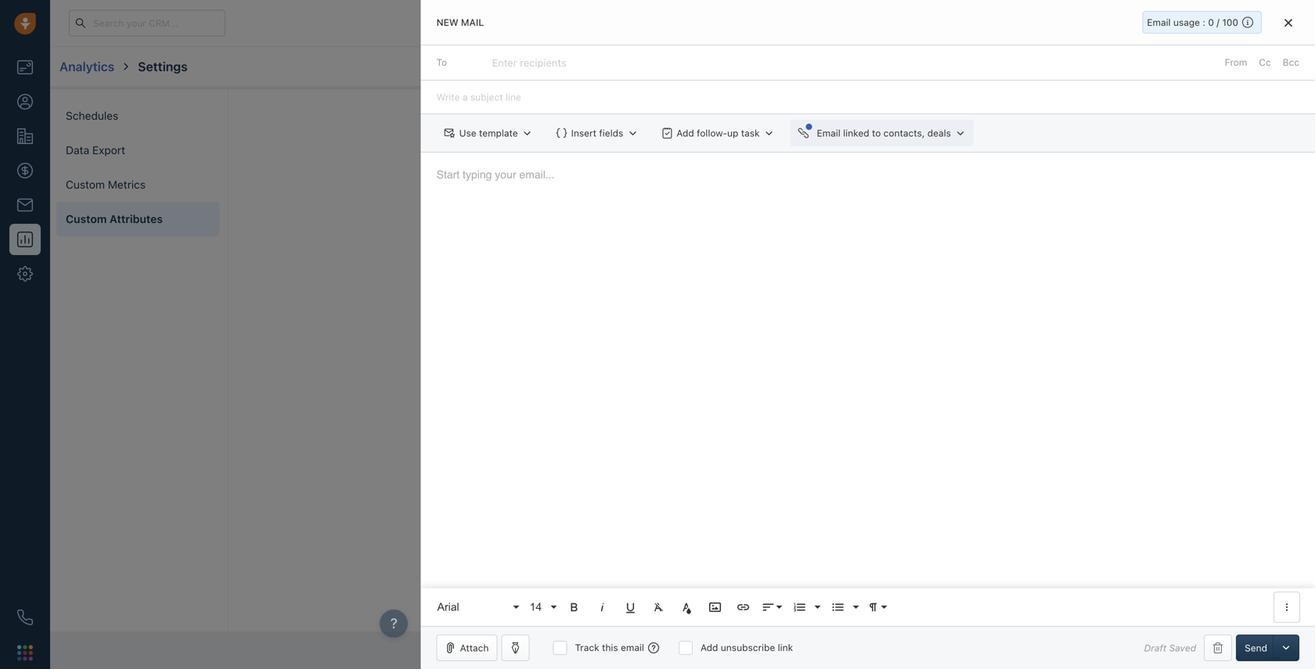 Task type: describe. For each thing, give the bounding box(es) containing it.
unsubscribe
[[721, 642, 775, 653]]

deals
[[928, 128, 951, 139]]

add follow-up task
[[677, 128, 760, 139]]

fields
[[599, 128, 624, 139]]

template
[[479, 128, 518, 139]]

send button
[[1237, 635, 1276, 662]]

draft
[[1145, 643, 1167, 654]]

Enter recipients text field
[[492, 50, 570, 75]]

dialog containing arial
[[421, 0, 1316, 670]]

usage
[[1174, 17, 1200, 28]]

Write a subject line text field
[[421, 81, 1316, 114]]

linked
[[843, 128, 870, 139]]

use template button
[[437, 120, 541, 147]]

follow-
[[697, 128, 727, 139]]

draft saved
[[1145, 643, 1197, 654]]

arial
[[437, 601, 459, 614]]

email for email linked to contacts, deals
[[817, 128, 841, 139]]

new mail
[[437, 17, 484, 28]]

email linked to contacts, deals
[[817, 128, 951, 139]]

1 link
[[1196, 10, 1222, 36]]

cc
[[1259, 57, 1271, 68]]

add for add follow-up task
[[677, 128, 694, 139]]

/
[[1217, 17, 1220, 28]]

1
[[1212, 13, 1217, 22]]

attach button
[[437, 635, 498, 662]]

to
[[437, 57, 447, 68]]

insert
[[571, 128, 597, 139]]

attach
[[460, 643, 489, 654]]



Task type: vqa. For each thing, say whether or not it's contained in the screenshot.
Explore on the right
no



Task type: locate. For each thing, give the bounding box(es) containing it.
100
[[1223, 17, 1239, 28]]

insert fields button
[[549, 120, 646, 147]]

new
[[437, 17, 459, 28]]

1 vertical spatial email
[[817, 128, 841, 139]]

add follow-up task button
[[654, 120, 783, 147]]

add inside button
[[677, 128, 694, 139]]

email for email usage : 0 / 100
[[1147, 17, 1171, 28]]

email usage : 0 / 100
[[1147, 17, 1239, 28]]

email left usage
[[1147, 17, 1171, 28]]

insert fields
[[571, 128, 624, 139]]

:
[[1203, 17, 1206, 28]]

add left follow-
[[677, 128, 694, 139]]

14 button
[[524, 592, 559, 623]]

contacts,
[[884, 128, 925, 139]]

mail
[[461, 17, 484, 28]]

close image
[[1285, 18, 1293, 27]]

freshworks switcher image
[[17, 645, 33, 661]]

track this email
[[575, 642, 644, 653]]

arial button
[[432, 592, 521, 623]]

0 horizontal spatial email
[[817, 128, 841, 139]]

email inside email linked to contacts, deals button
[[817, 128, 841, 139]]

add
[[677, 128, 694, 139], [701, 642, 718, 653]]

email
[[621, 642, 644, 653]]

0 horizontal spatial add
[[677, 128, 694, 139]]

0 vertical spatial add
[[677, 128, 694, 139]]

add for add unsubscribe link
[[701, 642, 718, 653]]

1 vertical spatial add
[[701, 642, 718, 653]]

dialog
[[421, 0, 1316, 670]]

0 vertical spatial email
[[1147, 17, 1171, 28]]

this
[[602, 642, 618, 653]]

task
[[741, 128, 760, 139]]

up
[[727, 128, 739, 139]]

14
[[530, 601, 542, 614]]

application
[[421, 153, 1316, 626]]

from
[[1225, 57, 1248, 68]]

send
[[1245, 643, 1268, 654]]

bcc
[[1283, 57, 1300, 68]]

phone image
[[17, 610, 33, 626]]

more misc image
[[1280, 601, 1294, 615]]

1 horizontal spatial email
[[1147, 17, 1171, 28]]

track
[[575, 642, 600, 653]]

email
[[1147, 17, 1171, 28], [817, 128, 841, 139]]

link
[[778, 642, 793, 653]]

0
[[1209, 17, 1214, 28]]

use
[[459, 128, 477, 139]]

application containing arial
[[421, 153, 1316, 626]]

saved
[[1170, 643, 1197, 654]]

to
[[872, 128, 881, 139]]

add left unsubscribe
[[701, 642, 718, 653]]

email left linked
[[817, 128, 841, 139]]

Search your CRM... text field
[[69, 10, 226, 36]]

1 horizontal spatial add
[[701, 642, 718, 653]]

email linked to contacts, deals button
[[791, 120, 974, 147]]

phone element
[[9, 602, 41, 633]]

use template
[[459, 128, 518, 139]]

add unsubscribe link
[[701, 642, 793, 653]]



